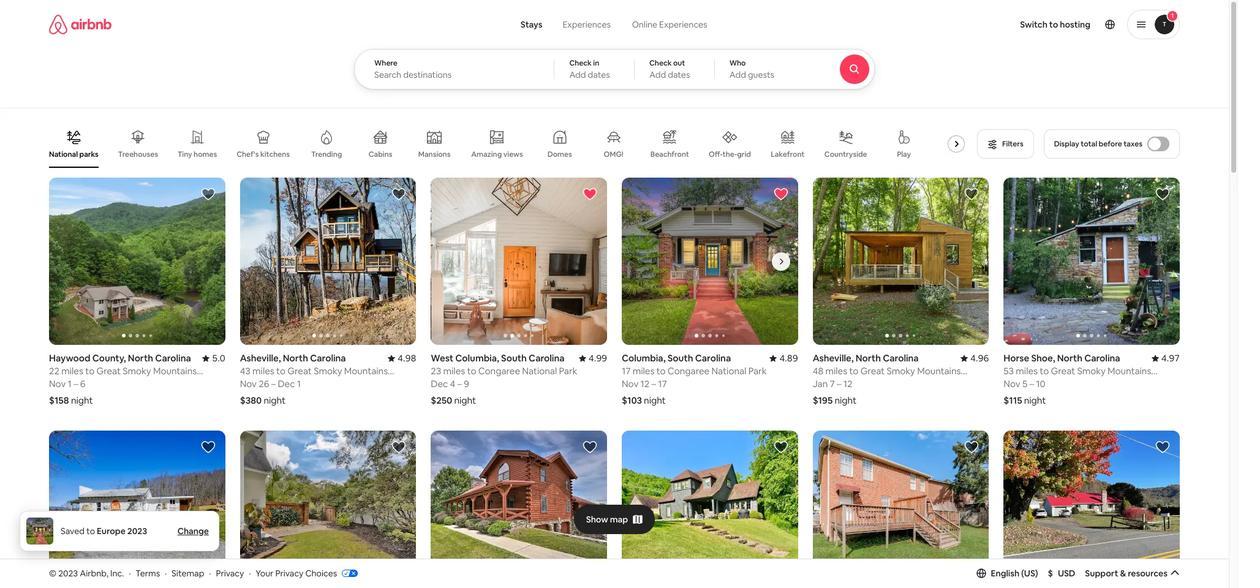Task type: vqa. For each thing, say whether or not it's contained in the screenshot.


Task type: describe. For each thing, give the bounding box(es) containing it.
53
[[1004, 366, 1015, 377]]

north inside asheville, north carolina 43 miles to great smoky mountains national park
[[283, 353, 308, 364]]

your privacy choices
[[256, 568, 337, 579]]

1 inside nov 26 – dec 1 $380 night
[[297, 378, 301, 390]]

nov for haywood county, north carolina 22 miles to great smoky mountains national park
[[49, 378, 66, 390]]

great inside asheville, north carolina 48 miles to great smoky mountains national park
[[861, 366, 885, 377]]

terms link
[[136, 568, 160, 579]]

resources
[[1129, 568, 1168, 579]]

4.96
[[971, 353, 990, 364]]

add to wishlist: horse shoe, north carolina image
[[1156, 187, 1171, 202]]

6
[[80, 378, 86, 390]]

trending
[[311, 150, 342, 159]]

north inside horse shoe, north carolina 53 miles to great smoky mountains national park
[[1058, 353, 1083, 364]]

europe
[[97, 526, 126, 537]]

south inside west columbia, south carolina 23 miles to congaree national park dec 4 – 9 $250 night
[[501, 353, 527, 364]]

– for 22 miles to great smoky mountains national park
[[74, 378, 78, 390]]

haywood
[[49, 353, 90, 364]]

5
[[1023, 378, 1028, 390]]

switch
[[1021, 19, 1048, 30]]

great inside the haywood county, north carolina 22 miles to great smoky mountains national park
[[96, 366, 121, 377]]

your privacy choices link
[[256, 568, 358, 580]]

$ usd
[[1049, 568, 1076, 579]]

$380
[[240, 395, 262, 407]]

cabins
[[369, 150, 393, 159]]

chef's
[[237, 150, 259, 159]]

mountains inside horse shoe, north carolina 53 miles to great smoky mountains national park
[[1108, 366, 1152, 377]]

dec inside west columbia, south carolina 23 miles to congaree national park dec 4 – 9 $250 night
[[431, 378, 448, 390]]

choices
[[306, 568, 337, 579]]

mountains inside the haywood county, north carolina 22 miles to great smoky mountains national park
[[153, 366, 197, 377]]

in
[[594, 58, 600, 68]]

west
[[431, 353, 454, 364]]

to inside horse shoe, north carolina 53 miles to great smoky mountains national park
[[1040, 366, 1050, 377]]

nov for horse shoe, north carolina 53 miles to great smoky mountains national park
[[1004, 378, 1021, 390]]

terms
[[136, 568, 160, 579]]

out
[[674, 58, 686, 68]]

privacy inside 'link'
[[276, 568, 304, 579]]

&
[[1121, 568, 1127, 579]]

stays tab panel
[[354, 49, 909, 89]]

park inside columbia, south carolina 17 miles to congaree national park nov 12 – 17 $103 night
[[749, 366, 767, 377]]

support
[[1086, 568, 1119, 579]]

mountains inside asheville, north carolina 43 miles to great smoky mountains national park
[[344, 366, 388, 377]]

experiences inside experiences button
[[563, 19, 611, 30]]

change button
[[178, 526, 209, 537]]

43
[[240, 366, 251, 377]]

carolina inside horse shoe, north carolina 53 miles to great smoky mountains national park
[[1085, 353, 1121, 364]]

jan 7 – 12 $195 night
[[813, 378, 857, 407]]

national inside horse shoe, north carolina 53 miles to great smoky mountains national park
[[1004, 377, 1039, 389]]

park inside asheville, north carolina 43 miles to great smoky mountains national park
[[277, 377, 295, 389]]

sitemap link
[[172, 568, 204, 579]]

national inside group
[[49, 149, 78, 159]]

show
[[586, 514, 609, 525]]

– for 48 miles to great smoky mountains national park
[[837, 378, 842, 390]]

group containing national parks
[[49, 120, 976, 168]]

kitchens
[[261, 150, 290, 159]]

smoky inside horse shoe, north carolina 53 miles to great smoky mountains national park
[[1078, 366, 1106, 377]]

online experiences
[[632, 19, 708, 30]]

carolina inside columbia, south carolina 17 miles to congaree national park nov 12 – 17 $103 night
[[696, 353, 731, 364]]

horse shoe, north carolina 53 miles to great smoky mountains national park
[[1004, 353, 1152, 389]]

online experiences link
[[622, 12, 719, 37]]

park inside west columbia, south carolina 23 miles to congaree national park dec 4 – 9 $250 night
[[559, 366, 578, 377]]

1 inside nov 1 – 6 $158 night
[[68, 378, 72, 390]]

support & resources button
[[1086, 568, 1181, 579]]

to inside west columbia, south carolina 23 miles to congaree national park dec 4 – 9 $250 night
[[467, 366, 477, 377]]

stays
[[521, 19, 543, 30]]

horse
[[1004, 353, 1030, 364]]

omg!
[[604, 150, 624, 159]]

who
[[730, 58, 746, 68]]

4.98 out of 5 average rating image
[[388, 353, 416, 364]]

display total before taxes button
[[1044, 129, 1181, 159]]

switch to hosting
[[1021, 19, 1091, 30]]

23
[[431, 366, 442, 377]]

homes
[[194, 150, 217, 159]]

$158
[[49, 395, 69, 407]]

0 horizontal spatial 2023
[[58, 568, 78, 579]]

congaree inside west columbia, south carolina 23 miles to congaree national park dec 4 – 9 $250 night
[[479, 366, 521, 377]]

english
[[992, 568, 1020, 579]]

smoky inside asheville, north carolina 43 miles to great smoky mountains national park
[[314, 366, 342, 377]]

dates for check in add dates
[[588, 69, 610, 80]]

to inside the haywood county, north carolina 22 miles to great smoky mountains national park
[[85, 366, 94, 377]]

chef's kitchens
[[237, 150, 290, 159]]

play
[[898, 150, 912, 159]]

night inside columbia, south carolina 17 miles to congaree national park nov 12 – 17 $103 night
[[644, 395, 666, 407]]

off-
[[709, 149, 723, 159]]

south inside columbia, south carolina 17 miles to congaree national park nov 12 – 17 $103 night
[[668, 353, 694, 364]]

your
[[256, 568, 274, 579]]

asheville, north carolina 48 miles to great smoky mountains national park
[[813, 353, 961, 389]]

asheville, for 48
[[813, 353, 854, 364]]

10
[[1037, 378, 1046, 390]]

1 add to wishlist: columbia, south carolina image from the left
[[392, 440, 407, 455]]

Where field
[[375, 69, 535, 80]]

carolina inside the haywood county, north carolina 22 miles to great smoky mountains national park
[[155, 353, 191, 364]]

park inside asheville, north carolina 48 miles to great smoky mountains national park
[[850, 377, 869, 389]]

beachfront
[[651, 150, 690, 159]]

amazing views
[[471, 149, 523, 159]]

filters
[[1003, 139, 1024, 149]]

remove from wishlist: west columbia, south carolina image
[[583, 187, 598, 202]]

off-the-grid
[[709, 149, 751, 159]]

lakefront
[[771, 150, 805, 159]]

domes
[[548, 150, 572, 159]]

4.98
[[398, 353, 416, 364]]

– for 43 miles to great smoky mountains national park
[[271, 378, 276, 390]]

carolina inside asheville, north carolina 48 miles to great smoky mountains national park
[[883, 353, 919, 364]]

add to wishlist: asheville, north carolina image for 4.98
[[392, 187, 407, 202]]

dates for check out add dates
[[668, 69, 690, 80]]

english (us)
[[992, 568, 1039, 579]]

national inside the haywood county, north carolina 22 miles to great smoky mountains national park
[[49, 377, 84, 389]]

night inside nov 1 – 6 $158 night
[[71, 395, 93, 407]]

to inside asheville, north carolina 48 miles to great smoky mountains national park
[[850, 366, 859, 377]]

smoky inside asheville, north carolina 48 miles to great smoky mountains national park
[[887, 366, 916, 377]]

$195
[[813, 395, 833, 407]]

7
[[830, 378, 835, 390]]

4.89
[[780, 353, 799, 364]]

airbnb,
[[80, 568, 108, 579]]

taxes
[[1124, 139, 1143, 149]]

views
[[504, 149, 523, 159]]

– inside west columbia, south carolina 23 miles to congaree national park dec 4 – 9 $250 night
[[458, 378, 462, 390]]

miles inside west columbia, south carolina 23 miles to congaree national park dec 4 – 9 $250 night
[[444, 366, 465, 377]]

saved
[[61, 526, 85, 537]]

(us)
[[1022, 568, 1039, 579]]

county,
[[92, 353, 126, 364]]

add for check out add dates
[[650, 69, 666, 80]]

1 horizontal spatial 17
[[659, 378, 667, 390]]

great inside asheville, north carolina 43 miles to great smoky mountains national park
[[288, 366, 312, 377]]

1 add to wishlist: canton, north carolina image from the left
[[201, 440, 216, 455]]

display total before taxes
[[1055, 139, 1143, 149]]

national inside asheville, north carolina 43 miles to great smoky mountains national park
[[240, 377, 275, 389]]

miles inside columbia, south carolina 17 miles to congaree national park nov 12 – 17 $103 night
[[633, 366, 655, 377]]

total
[[1082, 139, 1098, 149]]

profile element
[[738, 0, 1181, 49]]

online
[[632, 19, 658, 30]]

shoe,
[[1032, 353, 1056, 364]]

miles inside horse shoe, north carolina 53 miles to great smoky mountains national park
[[1017, 366, 1038, 377]]



Task type: locate. For each thing, give the bounding box(es) containing it.
asheville, up 48
[[813, 353, 854, 364]]

miles down haywood
[[61, 366, 83, 377]]

4.97
[[1162, 353, 1181, 364]]

4.96 out of 5 average rating image
[[961, 353, 990, 364]]

2 add to wishlist: asheville, north carolina image from the left
[[965, 187, 980, 202]]

nov
[[49, 378, 66, 390], [622, 378, 639, 390], [240, 378, 257, 390], [1004, 378, 1021, 390]]

1 mountains from the left
[[153, 366, 197, 377]]

1 horizontal spatial 12
[[844, 378, 853, 390]]

nov inside columbia, south carolina 17 miles to congaree national park nov 12 – 17 $103 night
[[622, 378, 639, 390]]

add down experiences button
[[570, 69, 586, 80]]

night down 26
[[264, 395, 286, 407]]

what can we help you find? tab list
[[511, 12, 622, 37]]

check inside check in add dates
[[570, 58, 592, 68]]

1 horizontal spatial dates
[[668, 69, 690, 80]]

2 12 from the left
[[844, 378, 853, 390]]

$103
[[622, 395, 642, 407]]

0 horizontal spatial 12
[[641, 378, 650, 390]]

2 · from the left
[[165, 568, 167, 579]]

2 north from the left
[[283, 353, 308, 364]]

0 horizontal spatial experiences
[[563, 19, 611, 30]]

2 great from the left
[[288, 366, 312, 377]]

12 inside columbia, south carolina 17 miles to congaree national park nov 12 – 17 $103 night
[[641, 378, 650, 390]]

17
[[622, 366, 631, 377], [659, 378, 667, 390]]

night down 10
[[1025, 395, 1047, 407]]

miles up the 4
[[444, 366, 465, 377]]

0 horizontal spatial add to wishlist: asheville, north carolina image
[[392, 187, 407, 202]]

night right $103
[[644, 395, 666, 407]]

4 mountains from the left
[[1108, 366, 1152, 377]]

1 horizontal spatial add to wishlist: canton, north carolina image
[[774, 440, 789, 455]]

1 horizontal spatial south
[[668, 353, 694, 364]]

6 miles from the left
[[1017, 366, 1038, 377]]

2023 right ©
[[58, 568, 78, 579]]

nov left 5
[[1004, 378, 1021, 390]]

·
[[129, 568, 131, 579], [165, 568, 167, 579], [209, 568, 211, 579], [249, 568, 251, 579]]

show map
[[586, 514, 628, 525]]

experiences right online
[[660, 19, 708, 30]]

2 congaree from the left
[[479, 366, 521, 377]]

west columbia, south carolina 23 miles to congaree national park dec 4 – 9 $250 night
[[431, 353, 578, 407]]

1 horizontal spatial asheville,
[[813, 353, 854, 364]]

1 horizontal spatial privacy
[[276, 568, 304, 579]]

$
[[1049, 568, 1054, 579]]

3 – from the left
[[271, 378, 276, 390]]

experiences
[[563, 19, 611, 30], [660, 19, 708, 30]]

experiences up the in
[[563, 19, 611, 30]]

smoky inside the haywood county, north carolina 22 miles to great smoky mountains national park
[[123, 366, 151, 377]]

add down who
[[730, 69, 747, 80]]

group
[[49, 120, 976, 168], [49, 178, 225, 345], [240, 178, 416, 345], [255, 178, 608, 345], [622, 178, 799, 345], [813, 178, 990, 345], [1004, 178, 1181, 345], [49, 431, 225, 588], [240, 431, 416, 588], [431, 431, 607, 588], [622, 431, 799, 588], [813, 431, 990, 588], [1004, 431, 1181, 588]]

jan
[[813, 378, 828, 390]]

add to wishlist: asheville, north carolina image
[[392, 187, 407, 202], [965, 187, 980, 202]]

national inside west columbia, south carolina 23 miles to congaree national park dec 4 – 9 $250 night
[[523, 366, 557, 377]]

3 mountains from the left
[[918, 366, 961, 377]]

experiences button
[[553, 12, 622, 37]]

4.89 out of 5 average rating image
[[770, 353, 799, 364]]

privacy right your
[[276, 568, 304, 579]]

nov inside nov 5 – 10 $115 night
[[1004, 378, 1021, 390]]

miles inside the haywood county, north carolina 22 miles to great smoky mountains national park
[[61, 366, 83, 377]]

nov 5 – 10 $115 night
[[1004, 378, 1047, 407]]

4.97 out of 5 average rating image
[[1152, 353, 1181, 364]]

1 horizontal spatial add to wishlist: asheville, north carolina image
[[965, 187, 980, 202]]

add
[[570, 69, 586, 80], [650, 69, 666, 80], [730, 69, 747, 80]]

add to wishlist: haywood county, north carolina image
[[201, 187, 216, 202]]

national parks
[[49, 149, 99, 159]]

1 horizontal spatial congaree
[[668, 366, 710, 377]]

dates inside check out add dates
[[668, 69, 690, 80]]

6 – from the left
[[1030, 378, 1035, 390]]

north right shoe,
[[1058, 353, 1083, 364]]

miles up $103
[[633, 366, 655, 377]]

– inside nov 26 – dec 1 $380 night
[[271, 378, 276, 390]]

1 great from the left
[[96, 366, 121, 377]]

national inside asheville, north carolina 48 miles to great smoky mountains national park
[[813, 377, 848, 389]]

north right county, at bottom
[[128, 353, 153, 364]]

48
[[813, 366, 824, 377]]

– inside jan 7 – 12 $195 night
[[837, 378, 842, 390]]

asheville, inside asheville, north carolina 48 miles to great smoky mountains national park
[[813, 353, 854, 364]]

to
[[1050, 19, 1059, 30], [85, 366, 94, 377], [657, 366, 666, 377], [276, 366, 286, 377], [467, 366, 477, 377], [850, 366, 859, 377], [1040, 366, 1050, 377], [86, 526, 95, 537]]

1 12 from the left
[[641, 378, 650, 390]]

2 night from the left
[[644, 395, 666, 407]]

night inside nov 5 – 10 $115 night
[[1025, 395, 1047, 407]]

guests
[[748, 69, 775, 80]]

none search field containing stays
[[354, 0, 909, 89]]

4.99
[[589, 353, 607, 364]]

2 dec from the left
[[431, 378, 448, 390]]

· left privacy link
[[209, 568, 211, 579]]

to inside columbia, south carolina 17 miles to congaree national park nov 12 – 17 $103 night
[[657, 366, 666, 377]]

2 add from the left
[[650, 69, 666, 80]]

· right terms
[[165, 568, 167, 579]]

columbia, up "9"
[[456, 353, 499, 364]]

· left your
[[249, 568, 251, 579]]

5.0
[[212, 353, 225, 364]]

3 nov from the left
[[240, 378, 257, 390]]

1 privacy from the left
[[216, 568, 244, 579]]

5.0 out of 5 average rating image
[[202, 353, 225, 364]]

– for 53 miles to great smoky mountains national park
[[1030, 378, 1035, 390]]

2 smoky from the left
[[314, 366, 342, 377]]

4
[[450, 378, 456, 390]]

nov inside nov 26 – dec 1 $380 night
[[240, 378, 257, 390]]

26
[[259, 378, 269, 390]]

1 vertical spatial 2023
[[58, 568, 78, 579]]

1 nov from the left
[[49, 378, 66, 390]]

park inside horse shoe, north carolina 53 miles to great smoky mountains national park
[[1041, 377, 1060, 389]]

5 carolina from the left
[[883, 353, 919, 364]]

design
[[946, 150, 971, 159]]

add to wishlist: canton, north carolina image
[[201, 440, 216, 455], [1156, 440, 1171, 455]]

12 right 7
[[844, 378, 853, 390]]

3 miles from the left
[[253, 366, 274, 377]]

add inside check in add dates
[[570, 69, 586, 80]]

5 miles from the left
[[826, 366, 848, 377]]

2 add to wishlist: columbia, south carolina image from the left
[[965, 440, 980, 455]]

treehouses
[[118, 150, 158, 159]]

0 horizontal spatial privacy
[[216, 568, 244, 579]]

2 add to wishlist: canton, north carolina image from the left
[[1156, 440, 1171, 455]]

1 dec from the left
[[278, 378, 295, 390]]

1 horizontal spatial 2023
[[127, 526, 147, 537]]

1 north from the left
[[128, 353, 153, 364]]

check left the in
[[570, 58, 592, 68]]

6 carolina from the left
[[1085, 353, 1121, 364]]

2 miles from the left
[[633, 366, 655, 377]]

3 north from the left
[[856, 353, 882, 364]]

1 add to wishlist: canton, north carolina image from the left
[[583, 440, 598, 455]]

None search field
[[354, 0, 909, 89]]

night inside nov 26 – dec 1 $380 night
[[264, 395, 286, 407]]

the-
[[723, 149, 738, 159]]

0 horizontal spatial 1
[[68, 378, 72, 390]]

who add guests
[[730, 58, 775, 80]]

2023 right europe
[[127, 526, 147, 537]]

0 horizontal spatial add to wishlist: columbia, south carolina image
[[392, 440, 407, 455]]

check for check in add dates
[[570, 58, 592, 68]]

park inside the haywood county, north carolina 22 miles to great smoky mountains national park
[[86, 377, 104, 389]]

1 experiences from the left
[[563, 19, 611, 30]]

switch to hosting link
[[1013, 12, 1099, 37]]

4 smoky from the left
[[1078, 366, 1106, 377]]

haywood county, north carolina 22 miles to great smoky mountains national park
[[49, 353, 197, 389]]

1 dates from the left
[[588, 69, 610, 80]]

0 horizontal spatial 17
[[622, 366, 631, 377]]

amazing
[[471, 149, 502, 159]]

columbia, up $103
[[622, 353, 666, 364]]

0 horizontal spatial dec
[[278, 378, 295, 390]]

hosting
[[1061, 19, 1091, 30]]

great inside horse shoe, north carolina 53 miles to great smoky mountains national park
[[1052, 366, 1076, 377]]

· right inc.
[[129, 568, 131, 579]]

check inside check out add dates
[[650, 58, 672, 68]]

terms · sitemap · privacy
[[136, 568, 244, 579]]

miles up 7
[[826, 366, 848, 377]]

add down "online experiences"
[[650, 69, 666, 80]]

north up jan 7 – 12 $195 night at the bottom
[[856, 353, 882, 364]]

asheville, north carolina 43 miles to great smoky mountains national park
[[240, 353, 388, 389]]

privacy left your
[[216, 568, 244, 579]]

3 smoky from the left
[[887, 366, 916, 377]]

$250
[[431, 395, 453, 407]]

filters button
[[978, 129, 1035, 159]]

dates down the in
[[588, 69, 610, 80]]

3 great from the left
[[861, 366, 885, 377]]

add for check in add dates
[[570, 69, 586, 80]]

© 2023 airbnb, inc. ·
[[49, 568, 131, 579]]

2 horizontal spatial 1
[[1172, 12, 1175, 20]]

experiences inside online experiences link
[[660, 19, 708, 30]]

great down county, at bottom
[[96, 366, 121, 377]]

congaree inside columbia, south carolina 17 miles to congaree national park nov 12 – 17 $103 night
[[668, 366, 710, 377]]

1 add to wishlist: asheville, north carolina image from the left
[[392, 187, 407, 202]]

2 horizontal spatial add
[[730, 69, 747, 80]]

4 · from the left
[[249, 568, 251, 579]]

1 horizontal spatial add to wishlist: canton, north carolina image
[[1156, 440, 1171, 455]]

–
[[74, 378, 78, 390], [652, 378, 657, 390], [271, 378, 276, 390], [458, 378, 462, 390], [837, 378, 842, 390], [1030, 378, 1035, 390]]

asheville, up 43
[[240, 353, 281, 364]]

3 · from the left
[[209, 568, 211, 579]]

north up nov 26 – dec 1 $380 night at the left of the page
[[283, 353, 308, 364]]

grid
[[738, 149, 751, 159]]

dates
[[588, 69, 610, 80], [668, 69, 690, 80]]

night inside west columbia, south carolina 23 miles to congaree national park dec 4 – 9 $250 night
[[455, 395, 476, 407]]

1 miles from the left
[[61, 366, 83, 377]]

1 carolina from the left
[[155, 353, 191, 364]]

add to wishlist: asheville, north carolina image down cabins
[[392, 187, 407, 202]]

nov inside nov 1 – 6 $158 night
[[49, 378, 66, 390]]

1 · from the left
[[129, 568, 131, 579]]

1 south from the left
[[668, 353, 694, 364]]

1 congaree from the left
[[668, 366, 710, 377]]

0 horizontal spatial add
[[570, 69, 586, 80]]

3 night from the left
[[264, 395, 286, 407]]

2 experiences from the left
[[660, 19, 708, 30]]

mansions
[[419, 150, 451, 159]]

north inside the haywood county, north carolina 22 miles to great smoky mountains national park
[[128, 353, 153, 364]]

show map button
[[574, 505, 655, 534]]

4 night from the left
[[455, 395, 476, 407]]

4 nov from the left
[[1004, 378, 1021, 390]]

miles up 26
[[253, 366, 274, 377]]

check out add dates
[[650, 58, 690, 80]]

check left the "out"
[[650, 58, 672, 68]]

1 horizontal spatial experiences
[[660, 19, 708, 30]]

0 horizontal spatial congaree
[[479, 366, 521, 377]]

6 night from the left
[[1025, 395, 1047, 407]]

columbia, inside columbia, south carolina 17 miles to congaree national park nov 12 – 17 $103 night
[[622, 353, 666, 364]]

english (us) button
[[977, 568, 1039, 579]]

1 check from the left
[[570, 58, 592, 68]]

carolina
[[155, 353, 191, 364], [696, 353, 731, 364], [310, 353, 346, 364], [529, 353, 565, 364], [883, 353, 919, 364], [1085, 353, 1121, 364]]

parks
[[79, 149, 99, 159]]

miles up 5
[[1017, 366, 1038, 377]]

1 horizontal spatial dec
[[431, 378, 448, 390]]

dates inside check in add dates
[[588, 69, 610, 80]]

check
[[570, 58, 592, 68], [650, 58, 672, 68]]

north
[[128, 353, 153, 364], [283, 353, 308, 364], [856, 353, 882, 364], [1058, 353, 1083, 364]]

4 great from the left
[[1052, 366, 1076, 377]]

sitemap
[[172, 568, 204, 579]]

2 – from the left
[[652, 378, 657, 390]]

0 horizontal spatial add to wishlist: canton, north carolina image
[[201, 440, 216, 455]]

12 inside jan 7 – 12 $195 night
[[844, 378, 853, 390]]

miles inside asheville, north carolina 43 miles to great smoky mountains national park
[[253, 366, 274, 377]]

2 add to wishlist: canton, north carolina image from the left
[[774, 440, 789, 455]]

1 night from the left
[[71, 395, 93, 407]]

night down "9"
[[455, 395, 476, 407]]

1 asheville, from the left
[[240, 353, 281, 364]]

0 horizontal spatial south
[[501, 353, 527, 364]]

north inside asheville, north carolina 48 miles to great smoky mountains national park
[[856, 353, 882, 364]]

0 horizontal spatial dates
[[588, 69, 610, 80]]

support & resources
[[1086, 568, 1168, 579]]

miles inside asheville, north carolina 48 miles to great smoky mountains national park
[[826, 366, 848, 377]]

5 – from the left
[[837, 378, 842, 390]]

1 smoky from the left
[[123, 366, 151, 377]]

nov 26 – dec 1 $380 night
[[240, 378, 301, 407]]

check in add dates
[[570, 58, 610, 80]]

asheville, for 43
[[240, 353, 281, 364]]

countryside
[[825, 150, 868, 159]]

to inside switch to hosting link
[[1050, 19, 1059, 30]]

4 north from the left
[[1058, 353, 1083, 364]]

1 inside 1 dropdown button
[[1172, 12, 1175, 20]]

asheville, inside asheville, north carolina 43 miles to great smoky mountains national park
[[240, 353, 281, 364]]

carolina inside asheville, north carolina 43 miles to great smoky mountains national park
[[310, 353, 346, 364]]

2 check from the left
[[650, 58, 672, 68]]

add to wishlist: canton, north carolina image
[[583, 440, 598, 455], [774, 440, 789, 455]]

2 carolina from the left
[[696, 353, 731, 364]]

– inside nov 1 – 6 $158 night
[[74, 378, 78, 390]]

carolina inside west columbia, south carolina 23 miles to congaree national park dec 4 – 9 $250 night
[[529, 353, 565, 364]]

0 horizontal spatial columbia,
[[456, 353, 499, 364]]

0 horizontal spatial asheville,
[[240, 353, 281, 364]]

inc.
[[110, 568, 124, 579]]

add to wishlist: asheville, north carolina image down design
[[965, 187, 980, 202]]

night down 6
[[71, 395, 93, 407]]

remove from wishlist: columbia, south carolina image
[[774, 187, 789, 202]]

2 columbia, from the left
[[456, 353, 499, 364]]

change
[[178, 526, 209, 537]]

night down 7
[[835, 395, 857, 407]]

add inside check out add dates
[[650, 69, 666, 80]]

4.99 out of 5 average rating image
[[579, 353, 607, 364]]

2 south from the left
[[501, 353, 527, 364]]

great down shoe,
[[1052, 366, 1076, 377]]

national
[[49, 149, 78, 159], [712, 366, 747, 377], [523, 366, 557, 377], [49, 377, 84, 389], [240, 377, 275, 389], [813, 377, 848, 389], [1004, 377, 1039, 389]]

check for check out add dates
[[650, 58, 672, 68]]

to inside asheville, north carolina 43 miles to great smoky mountains national park
[[276, 366, 286, 377]]

©
[[49, 568, 56, 579]]

mountains inside asheville, north carolina 48 miles to great smoky mountains national park
[[918, 366, 961, 377]]

1 horizontal spatial add to wishlist: columbia, south carolina image
[[965, 440, 980, 455]]

0 horizontal spatial check
[[570, 58, 592, 68]]

nov down 43
[[240, 378, 257, 390]]

south
[[668, 353, 694, 364], [501, 353, 527, 364]]

5 night from the left
[[835, 395, 857, 407]]

1 horizontal spatial add
[[650, 69, 666, 80]]

night inside jan 7 – 12 $195 night
[[835, 395, 857, 407]]

3 carolina from the left
[[310, 353, 346, 364]]

national inside columbia, south carolina 17 miles to congaree national park nov 12 – 17 $103 night
[[712, 366, 747, 377]]

1 add from the left
[[570, 69, 586, 80]]

2 nov from the left
[[622, 378, 639, 390]]

4 carolina from the left
[[529, 353, 565, 364]]

great
[[96, 366, 121, 377], [288, 366, 312, 377], [861, 366, 885, 377], [1052, 366, 1076, 377]]

dec inside nov 26 – dec 1 $380 night
[[278, 378, 295, 390]]

columbia, inside west columbia, south carolina 23 miles to congaree national park dec 4 – 9 $250 night
[[456, 353, 499, 364]]

nov up $103
[[622, 378, 639, 390]]

nov down 22
[[49, 378, 66, 390]]

dec right 26
[[278, 378, 295, 390]]

1 – from the left
[[74, 378, 78, 390]]

– inside columbia, south carolina 17 miles to congaree national park nov 12 – 17 $103 night
[[652, 378, 657, 390]]

where
[[375, 58, 398, 68]]

great right 48
[[861, 366, 885, 377]]

4 miles from the left
[[444, 366, 465, 377]]

2 privacy from the left
[[276, 568, 304, 579]]

add to wishlist: columbia, south carolina image
[[392, 440, 407, 455], [965, 440, 980, 455]]

congaree
[[668, 366, 710, 377], [479, 366, 521, 377]]

dec left the 4
[[431, 378, 448, 390]]

2 mountains from the left
[[344, 366, 388, 377]]

nov for asheville, north carolina 43 miles to great smoky mountains national park
[[240, 378, 257, 390]]

12 up $103
[[641, 378, 650, 390]]

add inside who add guests
[[730, 69, 747, 80]]

– inside nov 5 – 10 $115 night
[[1030, 378, 1035, 390]]

1 horizontal spatial check
[[650, 58, 672, 68]]

0 vertical spatial 17
[[622, 366, 631, 377]]

9
[[464, 378, 470, 390]]

1 vertical spatial 17
[[659, 378, 667, 390]]

dates down the "out"
[[668, 69, 690, 80]]

2 asheville, from the left
[[813, 353, 854, 364]]

columbia,
[[622, 353, 666, 364], [456, 353, 499, 364]]

1 horizontal spatial 1
[[297, 378, 301, 390]]

display
[[1055, 139, 1080, 149]]

park
[[749, 366, 767, 377], [559, 366, 578, 377], [86, 377, 104, 389], [277, 377, 295, 389], [850, 377, 869, 389], [1041, 377, 1060, 389]]

1 columbia, from the left
[[622, 353, 666, 364]]

usd
[[1059, 568, 1076, 579]]

4 – from the left
[[458, 378, 462, 390]]

miles
[[61, 366, 83, 377], [633, 366, 655, 377], [253, 366, 274, 377], [444, 366, 465, 377], [826, 366, 848, 377], [1017, 366, 1038, 377]]

1 horizontal spatial columbia,
[[622, 353, 666, 364]]

0 horizontal spatial add to wishlist: canton, north carolina image
[[583, 440, 598, 455]]

0 vertical spatial 2023
[[127, 526, 147, 537]]

night
[[71, 395, 93, 407], [644, 395, 666, 407], [264, 395, 286, 407], [455, 395, 476, 407], [835, 395, 857, 407], [1025, 395, 1047, 407]]

great up nov 26 – dec 1 $380 night at the left of the page
[[288, 366, 312, 377]]

3 add from the left
[[730, 69, 747, 80]]

2 dates from the left
[[668, 69, 690, 80]]

add to wishlist: asheville, north carolina image for 4.96
[[965, 187, 980, 202]]

dec
[[278, 378, 295, 390], [431, 378, 448, 390]]



